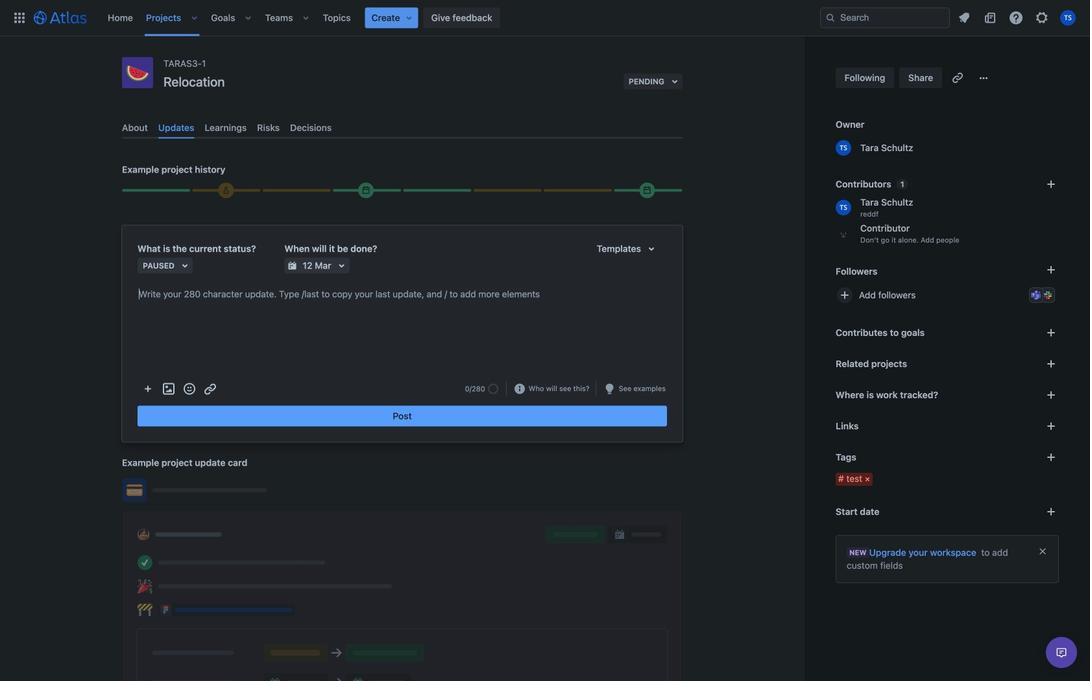 Task type: vqa. For each thing, say whether or not it's contained in the screenshot.
Insert emoji image
yes



Task type: locate. For each thing, give the bounding box(es) containing it.
add a follower image
[[1044, 262, 1060, 278]]

add files, videos, or images image
[[161, 382, 177, 397]]

Main content area, start typing to enter text. text field
[[138, 287, 667, 307]]

banner
[[0, 0, 1091, 36]]

tab list
[[117, 117, 688, 139]]

None search field
[[821, 7, 950, 28]]

more actions image
[[140, 382, 156, 397]]

open intercom messenger image
[[1054, 645, 1070, 661]]

search image
[[826, 13, 836, 23]]

msteams logo showing  channels are connected to this project image
[[1032, 290, 1042, 301]]

add follower image
[[838, 288, 853, 303]]



Task type: describe. For each thing, give the bounding box(es) containing it.
help image
[[1009, 10, 1024, 26]]

Search field
[[821, 7, 950, 28]]

top element
[[8, 0, 821, 36]]

slack logo showing nan channels are connected to this project image
[[1043, 290, 1054, 301]]

close banner image
[[1038, 547, 1049, 557]]

close tag image
[[863, 475, 873, 485]]

insert link image
[[203, 382, 218, 397]]

insert emoji image
[[182, 382, 197, 397]]



